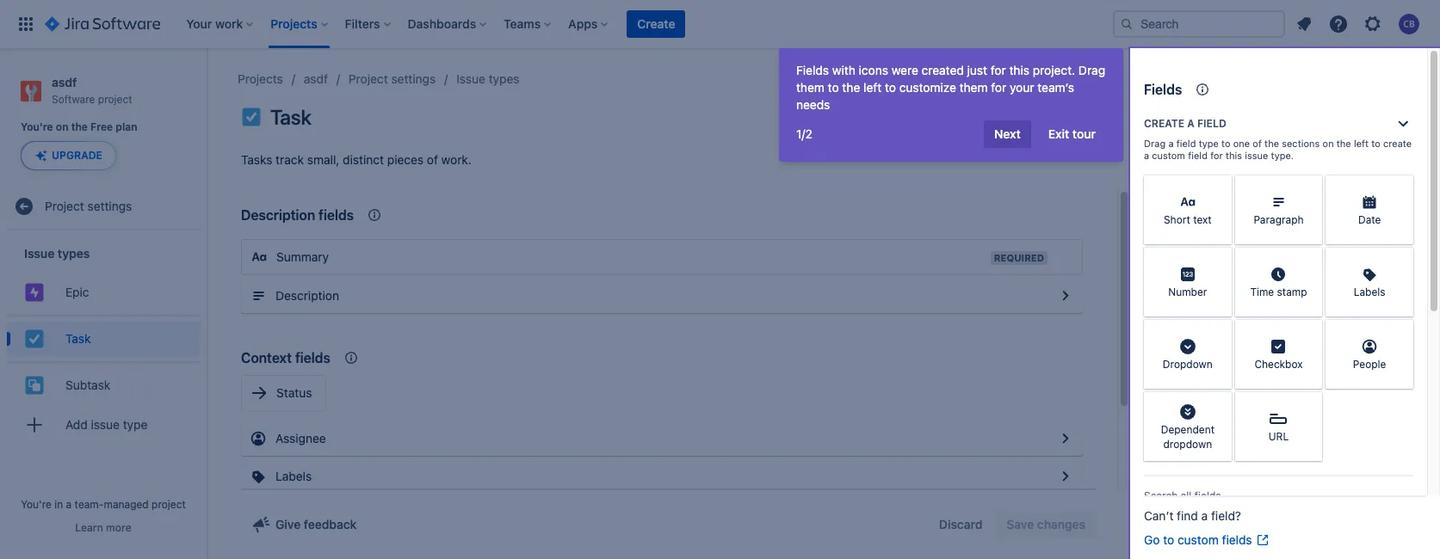 Task type: describe. For each thing, give the bounding box(es) containing it.
next
[[994, 127, 1021, 141]]

learn
[[75, 522, 103, 535]]

created
[[922, 63, 964, 77]]

search
[[1144, 490, 1178, 503]]

give feedback
[[275, 517, 357, 532]]

feedback
[[304, 517, 357, 532]]

small,
[[307, 152, 339, 167]]

create for create
[[637, 16, 675, 31]]

primary element
[[10, 0, 1113, 48]]

short
[[1164, 214, 1190, 227]]

task group
[[7, 315, 200, 362]]

summary
[[276, 250, 329, 264]]

of inside 'drag a field type to one of the sections on the left to create a custom field for this issue type.'
[[1253, 138, 1262, 149]]

exit
[[1048, 127, 1069, 141]]

url
[[1269, 431, 1289, 444]]

this inside 'drag a field type to one of the sections on the left to create a custom field for this issue type.'
[[1226, 150, 1242, 161]]

go to custom fields link
[[1144, 532, 1269, 549]]

fields right all
[[1195, 490, 1221, 503]]

search all fields
[[1144, 490, 1221, 503]]

edit workflow
[[978, 109, 1055, 124]]

issue inside 'drag a field type to one of the sections on the left to create a custom field for this issue type.'
[[1245, 150, 1268, 161]]

fields up status
[[295, 350, 331, 366]]

team's
[[1038, 80, 1074, 95]]

on inside 'drag a field type to one of the sections on the left to create a custom field for this issue type.'
[[1323, 138, 1334, 149]]

to inside "link"
[[1163, 533, 1174, 547]]

to left one
[[1222, 138, 1231, 149]]

free
[[90, 121, 113, 134]]

create button
[[627, 10, 686, 38]]

task link
[[7, 322, 200, 357]]

open field configuration image for assignee
[[1055, 467, 1076, 487]]

open field configuration image
[[1055, 429, 1076, 449]]

just
[[967, 63, 987, 77]]

this inside fields with icons were created just for this project. drag them to the left to customize them for your team's needs
[[1009, 63, 1030, 77]]

drag inside 'drag a field type to one of the sections on the left to create a custom field for this issue type.'
[[1144, 138, 1166, 149]]

project.
[[1033, 63, 1075, 77]]

for for custom
[[1210, 150, 1223, 161]]

fields inside "link"
[[1222, 533, 1252, 547]]

dependent
[[1161, 423, 1215, 436]]

the up type.
[[1265, 138, 1279, 149]]

you're for you're in a team-managed project
[[21, 498, 52, 511]]

the left free
[[71, 121, 88, 134]]

0 horizontal spatial settings
[[87, 199, 132, 213]]

this link will be opened in a new tab image
[[1256, 534, 1269, 547]]

2 them from the left
[[960, 80, 988, 95]]

edit workflow button
[[950, 103, 1065, 131]]

fields with icons were created just for this project. drag them to the left to customize them for your team's needs
[[796, 63, 1105, 112]]

more
[[106, 522, 131, 535]]

1 horizontal spatial project
[[349, 71, 388, 86]]

projects link
[[238, 69, 283, 90]]

track
[[276, 152, 304, 167]]

type.
[[1271, 150, 1294, 161]]

assignee button
[[241, 422, 1083, 456]]

1/2
[[796, 127, 812, 141]]

in
[[54, 498, 63, 511]]

0 vertical spatial for
[[991, 63, 1006, 77]]

icons
[[859, 63, 888, 77]]

field for drag
[[1176, 138, 1196, 149]]

team-
[[75, 498, 104, 511]]

subtask link
[[7, 369, 200, 403]]

issue inside button
[[91, 417, 120, 432]]

asdf link
[[304, 69, 328, 90]]

text
[[1193, 214, 1212, 227]]

epic
[[65, 285, 89, 300]]

labels button
[[241, 460, 1083, 494]]

1 horizontal spatial task
[[270, 105, 311, 129]]

0 horizontal spatial of
[[427, 152, 438, 167]]

drag a field type to one of the sections on the left to create a custom field for this issue type.
[[1144, 138, 1412, 161]]

tasks track small, distinct pieces of work.
[[241, 152, 472, 167]]

discard
[[939, 517, 983, 532]]

needs
[[796, 97, 830, 112]]

0 horizontal spatial on
[[56, 121, 68, 134]]

this link will be opened in a new tab image
[[1256, 534, 1269, 547]]

dropdown
[[1163, 358, 1213, 371]]

next button
[[984, 121, 1031, 148]]

0 horizontal spatial project
[[45, 199, 84, 213]]

left inside 'drag a field type to one of the sections on the left to create a custom field for this issue type.'
[[1354, 138, 1369, 149]]

0 vertical spatial issue types
[[456, 71, 520, 86]]

1 horizontal spatial project settings link
[[349, 69, 436, 90]]

date
[[1358, 214, 1381, 227]]

time stamp
[[1250, 286, 1307, 299]]

1 vertical spatial project settings link
[[7, 190, 200, 224]]

assignee
[[275, 431, 326, 446]]

learn more button
[[75, 522, 131, 535]]

add issue type button
[[7, 408, 200, 443]]

upgrade
[[52, 149, 102, 162]]

to down were
[[885, 80, 896, 95]]

description for description
[[275, 288, 339, 303]]

upgrade button
[[22, 142, 115, 170]]

1 horizontal spatial project settings
[[349, 71, 436, 86]]

add
[[65, 417, 88, 432]]

required
[[994, 252, 1044, 263]]

the inside fields with icons were created just for this project. drag them to the left to customize them for your team's needs
[[842, 80, 860, 95]]

field for create
[[1197, 117, 1227, 130]]

to left create at the top right
[[1372, 138, 1381, 149]]

more information about the context fields image for context fields
[[341, 348, 362, 368]]

group containing issue types
[[7, 231, 200, 453]]

work.
[[441, 152, 472, 167]]

0 horizontal spatial issue types
[[24, 246, 90, 261]]

issue type icon image
[[241, 107, 262, 127]]

distinct
[[343, 152, 384, 167]]

0 horizontal spatial project settings
[[45, 199, 132, 213]]

your
[[1010, 80, 1034, 95]]

create banner
[[0, 0, 1440, 48]]

go to custom fields
[[1144, 533, 1252, 547]]

add issue type
[[65, 417, 148, 432]]

with
[[832, 63, 856, 77]]

you're on the free plan
[[21, 121, 137, 134]]

epic link
[[7, 276, 200, 310]]

custom inside "link"
[[1178, 533, 1219, 547]]

more information about the fields image
[[1192, 79, 1213, 100]]



Task type: vqa. For each thing, say whether or not it's contained in the screenshot.
Issues
no



Task type: locate. For each thing, give the bounding box(es) containing it.
0 vertical spatial create
[[637, 16, 675, 31]]

for inside 'drag a field type to one of the sections on the left to create a custom field for this issue type.'
[[1210, 150, 1223, 161]]

open field configuration image inside labels button
[[1055, 467, 1076, 487]]

custom down "create a field"
[[1152, 150, 1185, 161]]

0 vertical spatial issue
[[456, 71, 485, 86]]

1 vertical spatial you're
[[21, 498, 52, 511]]

1 horizontal spatial left
[[1354, 138, 1369, 149]]

1 vertical spatial project settings
[[45, 199, 132, 213]]

1 horizontal spatial issue
[[456, 71, 485, 86]]

1 vertical spatial drag
[[1144, 138, 1166, 149]]

2 you're from the top
[[21, 498, 52, 511]]

fields up summary
[[319, 207, 354, 223]]

0 vertical spatial project settings
[[349, 71, 436, 86]]

you're
[[21, 121, 53, 134], [21, 498, 52, 511]]

1 vertical spatial of
[[427, 152, 438, 167]]

0 horizontal spatial create
[[637, 16, 675, 31]]

create
[[1383, 138, 1412, 149]]

plan
[[116, 121, 137, 134]]

create inside button
[[637, 16, 675, 31]]

type inside add issue type button
[[123, 417, 148, 432]]

fields for fields
[[1144, 82, 1182, 97]]

task right issue type icon
[[270, 105, 311, 129]]

stamp
[[1277, 286, 1307, 299]]

0 vertical spatial more information about the context fields image
[[364, 205, 385, 226]]

type down subtask link
[[123, 417, 148, 432]]

customize
[[899, 80, 956, 95]]

0 horizontal spatial more information about the context fields image
[[341, 348, 362, 368]]

fields for fields with icons were created just for this project. drag them to the left to customize them for your team's needs
[[796, 63, 829, 77]]

discard button
[[929, 511, 993, 539]]

0 horizontal spatial labels
[[275, 469, 312, 484]]

0 horizontal spatial fields
[[796, 63, 829, 77]]

create for create a field
[[1144, 117, 1185, 130]]

type
[[1199, 138, 1219, 149], [123, 417, 148, 432]]

1 vertical spatial task
[[65, 331, 91, 346]]

group
[[7, 231, 200, 453]]

0 horizontal spatial type
[[123, 417, 148, 432]]

fields
[[319, 207, 354, 223], [295, 350, 331, 366], [1195, 490, 1221, 503], [1222, 533, 1252, 547]]

fields left "more information about the fields" image
[[1144, 82, 1182, 97]]

them down just
[[960, 80, 988, 95]]

0 vertical spatial description
[[241, 207, 315, 223]]

0 horizontal spatial issue
[[24, 246, 55, 261]]

0 horizontal spatial them
[[796, 80, 825, 95]]

to
[[828, 80, 839, 95], [885, 80, 896, 95], [1222, 138, 1231, 149], [1372, 138, 1381, 149], [1163, 533, 1174, 547]]

open field configuration image inside description button
[[1055, 286, 1076, 306]]

more information about the context fields image
[[364, 205, 385, 226], [341, 348, 362, 368]]

drag right project.
[[1079, 63, 1105, 77]]

0 vertical spatial this
[[1009, 63, 1030, 77]]

1 horizontal spatial types
[[489, 71, 520, 86]]

open field configuration image for summary
[[1055, 286, 1076, 306]]

types up epic
[[58, 246, 90, 261]]

for down "create a field"
[[1210, 150, 1223, 161]]

0 horizontal spatial asdf
[[52, 75, 77, 90]]

description down summary
[[275, 288, 339, 303]]

1 open field configuration image from the top
[[1055, 286, 1076, 306]]

fields left with
[[796, 63, 829, 77]]

this
[[1009, 63, 1030, 77], [1226, 150, 1242, 161]]

context
[[241, 350, 292, 366]]

0 vertical spatial left
[[863, 80, 882, 95]]

search image
[[1120, 17, 1134, 31]]

custom down all
[[1178, 533, 1219, 547]]

custom inside 'drag a field type to one of the sections on the left to create a custom field for this issue type.'
[[1152, 150, 1185, 161]]

1 vertical spatial field
[[1176, 138, 1196, 149]]

0 horizontal spatial drag
[[1079, 63, 1105, 77]]

projects
[[238, 71, 283, 86]]

settings
[[391, 71, 436, 86], [87, 199, 132, 213]]

status
[[276, 386, 312, 400]]

0 horizontal spatial this
[[1009, 63, 1030, 77]]

0 vertical spatial of
[[1253, 138, 1262, 149]]

0 horizontal spatial project
[[98, 93, 132, 106]]

0 vertical spatial issue
[[1245, 150, 1268, 161]]

create a field
[[1144, 117, 1227, 130]]

description
[[241, 207, 315, 223], [275, 288, 339, 303]]

0 vertical spatial custom
[[1152, 150, 1185, 161]]

1 vertical spatial custom
[[1178, 533, 1219, 547]]

exit tour
[[1048, 127, 1096, 141]]

description fields
[[241, 207, 354, 223]]

2 vertical spatial field
[[1188, 150, 1208, 161]]

0 horizontal spatial project settings link
[[7, 190, 200, 224]]

Search field
[[1113, 10, 1285, 38]]

project settings down upgrade
[[45, 199, 132, 213]]

1 horizontal spatial fields
[[1144, 82, 1182, 97]]

can't
[[1144, 509, 1174, 523], [1144, 509, 1174, 523]]

1 horizontal spatial issue
[[1245, 150, 1268, 161]]

software
[[52, 93, 95, 106]]

this down one
[[1226, 150, 1242, 161]]

1 vertical spatial labels
[[275, 469, 312, 484]]

1 vertical spatial more information about the context fields image
[[341, 348, 362, 368]]

checkbox
[[1255, 358, 1303, 371]]

you're in a team-managed project
[[21, 498, 186, 511]]

description button
[[241, 279, 1083, 313]]

of
[[1253, 138, 1262, 149], [427, 152, 438, 167]]

add issue type image
[[24, 415, 45, 436]]

on right sections
[[1323, 138, 1334, 149]]

description up summary
[[241, 207, 315, 223]]

1 horizontal spatial type
[[1199, 138, 1219, 149]]

people
[[1353, 358, 1386, 371]]

task inside 'group'
[[65, 331, 91, 346]]

1 horizontal spatial create
[[1144, 117, 1185, 130]]

the right sections
[[1337, 138, 1351, 149]]

1 vertical spatial for
[[991, 80, 1007, 95]]

0 vertical spatial field
[[1197, 117, 1227, 130]]

project settings
[[349, 71, 436, 86], [45, 199, 132, 213]]

on up upgrade button
[[56, 121, 68, 134]]

you're left in
[[21, 498, 52, 511]]

2 vertical spatial for
[[1210, 150, 1223, 161]]

1 vertical spatial left
[[1354, 138, 1369, 149]]

0 horizontal spatial types
[[58, 246, 90, 261]]

0 vertical spatial types
[[489, 71, 520, 86]]

1 them from the left
[[796, 80, 825, 95]]

on
[[56, 121, 68, 134], [1323, 138, 1334, 149]]

1 vertical spatial settings
[[87, 199, 132, 213]]

1 vertical spatial project
[[45, 199, 84, 213]]

project settings link down upgrade
[[7, 190, 200, 224]]

project settings link
[[349, 69, 436, 90], [7, 190, 200, 224]]

1 horizontal spatial of
[[1253, 138, 1262, 149]]

project settings link right asdf link
[[349, 69, 436, 90]]

to down with
[[828, 80, 839, 95]]

context fields
[[241, 350, 331, 366]]

short text
[[1164, 214, 1212, 227]]

give
[[275, 517, 301, 532]]

1 vertical spatial types
[[58, 246, 90, 261]]

no restrictions image
[[1072, 107, 1092, 127]]

asdf
[[304, 71, 328, 86], [52, 75, 77, 90]]

description for description fields
[[241, 207, 315, 223]]

asdf for asdf
[[304, 71, 328, 86]]

task down epic
[[65, 331, 91, 346]]

give feedback button
[[241, 511, 367, 539]]

jira software image
[[45, 14, 160, 34], [45, 14, 160, 34]]

sections
[[1282, 138, 1320, 149]]

left
[[863, 80, 882, 95], [1354, 138, 1369, 149]]

subtask
[[65, 378, 111, 392]]

fields left this link will be opened in a new tab image in the right of the page
[[1222, 533, 1252, 547]]

more information about the context fields image for description fields
[[364, 205, 385, 226]]

0 vertical spatial settings
[[391, 71, 436, 86]]

1 vertical spatial issue
[[91, 417, 120, 432]]

1 horizontal spatial on
[[1323, 138, 1334, 149]]

of right one
[[1253, 138, 1262, 149]]

you're for you're on the free plan
[[21, 121, 53, 134]]

for right just
[[991, 63, 1006, 77]]

1 vertical spatial open field configuration image
[[1055, 467, 1076, 487]]

issue types link
[[456, 69, 520, 90]]

project settings right asdf link
[[349, 71, 436, 86]]

types down primary element at top
[[489, 71, 520, 86]]

exit tour button
[[1038, 121, 1106, 148]]

1 vertical spatial issue types
[[24, 246, 90, 261]]

find
[[1177, 509, 1198, 523], [1177, 509, 1198, 523]]

number
[[1168, 286, 1207, 299]]

0 vertical spatial you're
[[21, 121, 53, 134]]

of left 'work.'
[[427, 152, 438, 167]]

field
[[1197, 117, 1227, 130], [1176, 138, 1196, 149], [1188, 150, 1208, 161]]

left down the 'icons' at top right
[[863, 80, 882, 95]]

for
[[991, 63, 1006, 77], [991, 80, 1007, 95], [1210, 150, 1223, 161]]

issue up 'epic' link
[[24, 246, 55, 261]]

1 vertical spatial description
[[275, 288, 339, 303]]

1 vertical spatial fields
[[1144, 82, 1182, 97]]

description inside button
[[275, 288, 339, 303]]

0 vertical spatial project
[[98, 93, 132, 106]]

1 vertical spatial issue
[[24, 246, 55, 261]]

dependent dropdown
[[1161, 423, 1215, 451]]

all
[[1181, 490, 1192, 503]]

1 horizontal spatial asdf
[[304, 71, 328, 86]]

1 horizontal spatial drag
[[1144, 138, 1166, 149]]

left left create at the top right
[[1354, 138, 1369, 149]]

1 vertical spatial type
[[123, 417, 148, 432]]

tour
[[1073, 127, 1096, 141]]

issue down one
[[1245, 150, 1268, 161]]

0 horizontal spatial task
[[65, 331, 91, 346]]

project up plan
[[98, 93, 132, 106]]

tasks
[[241, 152, 272, 167]]

0 vertical spatial task
[[270, 105, 311, 129]]

fields inside fields with icons were created just for this project. drag them to the left to customize them for your team's needs
[[796, 63, 829, 77]]

project right the "managed"
[[152, 498, 186, 511]]

0 vertical spatial labels
[[1354, 286, 1386, 299]]

project right asdf link
[[349, 71, 388, 86]]

them
[[796, 80, 825, 95], [960, 80, 988, 95]]

0 vertical spatial drag
[[1079, 63, 1105, 77]]

1 horizontal spatial more information about the context fields image
[[364, 205, 385, 226]]

paragraph
[[1254, 214, 1304, 227]]

learn more
[[75, 522, 131, 535]]

left inside fields with icons were created just for this project. drag them to the left to customize them for your team's needs
[[863, 80, 882, 95]]

drag down "create a field"
[[1144, 138, 1166, 149]]

project down upgrade button
[[45, 199, 84, 213]]

go
[[1144, 533, 1160, 547]]

0 vertical spatial open field configuration image
[[1055, 286, 1076, 306]]

pieces
[[387, 152, 424, 167]]

1 horizontal spatial labels
[[1354, 286, 1386, 299]]

were
[[892, 63, 918, 77]]

labels inside button
[[275, 469, 312, 484]]

more information about the context fields image down distinct
[[364, 205, 385, 226]]

asdf for asdf software project
[[52, 75, 77, 90]]

1 vertical spatial project
[[152, 498, 186, 511]]

drag
[[1079, 63, 1105, 77], [1144, 138, 1166, 149]]

open field configuration image
[[1055, 286, 1076, 306], [1055, 467, 1076, 487]]

0 horizontal spatial issue
[[91, 417, 120, 432]]

1 vertical spatial on
[[1323, 138, 1334, 149]]

1 horizontal spatial them
[[960, 80, 988, 95]]

workflow
[[1003, 109, 1055, 124]]

1 you're from the top
[[21, 121, 53, 134]]

one
[[1233, 138, 1250, 149]]

1 horizontal spatial issue types
[[456, 71, 520, 86]]

you're up upgrade button
[[21, 121, 53, 134]]

edit
[[978, 109, 1000, 124]]

them up needs
[[796, 80, 825, 95]]

this up your
[[1009, 63, 1030, 77]]

labels down "assignee"
[[275, 469, 312, 484]]

1 vertical spatial this
[[1226, 150, 1242, 161]]

managed
[[104, 498, 149, 511]]

for for customize
[[991, 80, 1007, 95]]

0 vertical spatial project settings link
[[349, 69, 436, 90]]

1 horizontal spatial settings
[[391, 71, 436, 86]]

more information about the context fields image right context fields
[[341, 348, 362, 368]]

project
[[349, 71, 388, 86], [45, 199, 84, 213]]

drag inside fields with icons were created just for this project. drag them to the left to customize them for your team's needs
[[1079, 63, 1105, 77]]

can't find a field?
[[1144, 509, 1241, 523], [1144, 509, 1241, 523]]

asdf up software
[[52, 75, 77, 90]]

1 vertical spatial create
[[1144, 117, 1185, 130]]

1 horizontal spatial project
[[152, 498, 186, 511]]

0 vertical spatial project
[[349, 71, 388, 86]]

asdf software project
[[52, 75, 132, 106]]

issue
[[1245, 150, 1268, 161], [91, 417, 120, 432]]

project inside asdf software project
[[98, 93, 132, 106]]

dropdown
[[1163, 438, 1212, 451]]

settings left issue types link
[[391, 71, 436, 86]]

settings down upgrade
[[87, 199, 132, 213]]

type inside 'drag a field type to one of the sections on the left to create a custom field for this issue type.'
[[1199, 138, 1219, 149]]

labels up people
[[1354, 286, 1386, 299]]

issue right add
[[91, 417, 120, 432]]

time
[[1250, 286, 1274, 299]]

0 vertical spatial fields
[[796, 63, 829, 77]]

for left your
[[991, 80, 1007, 95]]

issue up 'work.'
[[456, 71, 485, 86]]

0 vertical spatial type
[[1199, 138, 1219, 149]]

2 open field configuration image from the top
[[1055, 467, 1076, 487]]

to right go
[[1163, 533, 1174, 547]]

asdf inside asdf software project
[[52, 75, 77, 90]]

issue
[[456, 71, 485, 86], [24, 246, 55, 261]]

0 horizontal spatial left
[[863, 80, 882, 95]]

type down "create a field"
[[1199, 138, 1219, 149]]

0 vertical spatial on
[[56, 121, 68, 134]]

asdf right projects
[[304, 71, 328, 86]]

1 horizontal spatial this
[[1226, 150, 1242, 161]]

issue types
[[456, 71, 520, 86], [24, 246, 90, 261]]

the down with
[[842, 80, 860, 95]]



